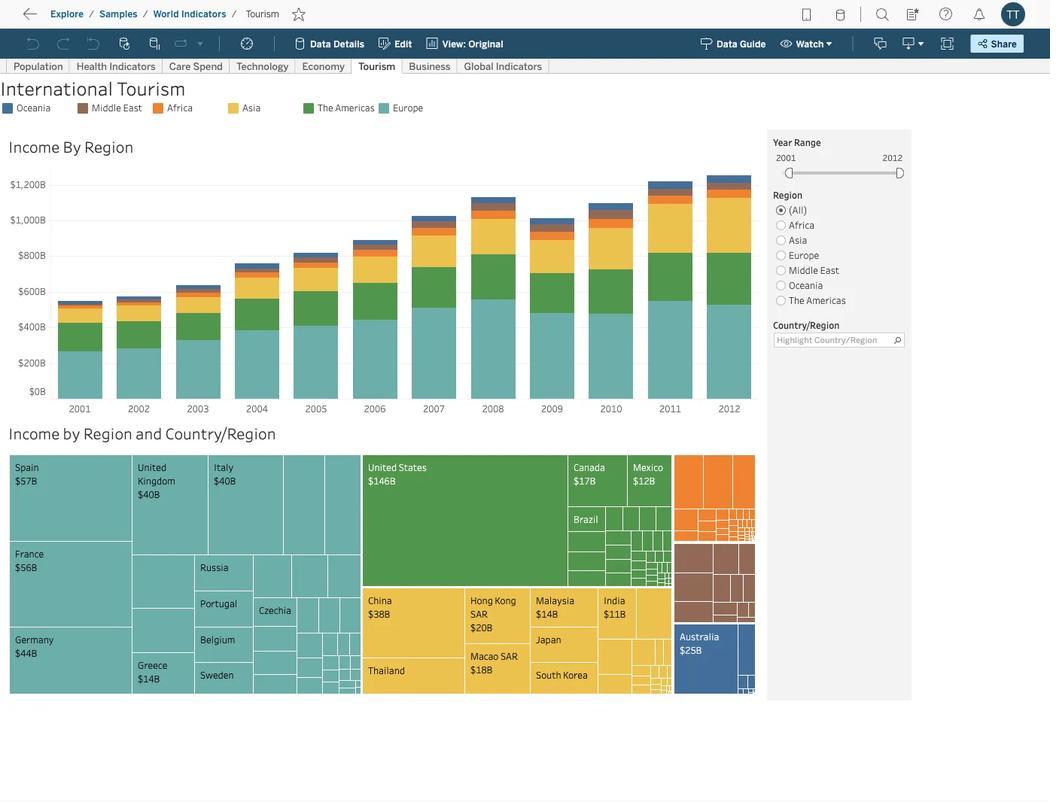 Task type: describe. For each thing, give the bounding box(es) containing it.
explore link
[[50, 8, 84, 20]]

3 / from the left
[[232, 9, 237, 20]]

to
[[68, 12, 80, 26]]

samples link
[[99, 8, 138, 20]]

2 / from the left
[[143, 9, 148, 20]]

skip to content link
[[36, 9, 153, 29]]



Task type: vqa. For each thing, say whether or not it's contained in the screenshot.
top "per"
no



Task type: locate. For each thing, give the bounding box(es) containing it.
/ left tourism element at the top left
[[232, 9, 237, 20]]

tourism
[[246, 9, 279, 20]]

skip to content
[[39, 12, 129, 26]]

/ left world
[[143, 9, 148, 20]]

1 horizontal spatial /
[[143, 9, 148, 20]]

/ right to
[[89, 9, 94, 20]]

2 horizontal spatial /
[[232, 9, 237, 20]]

indicators
[[181, 9, 226, 20]]

tourism element
[[241, 9, 284, 20]]

explore
[[50, 9, 84, 20]]

samples
[[99, 9, 138, 20]]

1 / from the left
[[89, 9, 94, 20]]

explore / samples / world indicators /
[[50, 9, 237, 20]]

0 horizontal spatial /
[[89, 9, 94, 20]]

world indicators link
[[152, 8, 227, 20]]

/
[[89, 9, 94, 20], [143, 9, 148, 20], [232, 9, 237, 20]]

skip
[[39, 12, 65, 26]]

content
[[83, 12, 129, 26]]

world
[[153, 9, 179, 20]]



